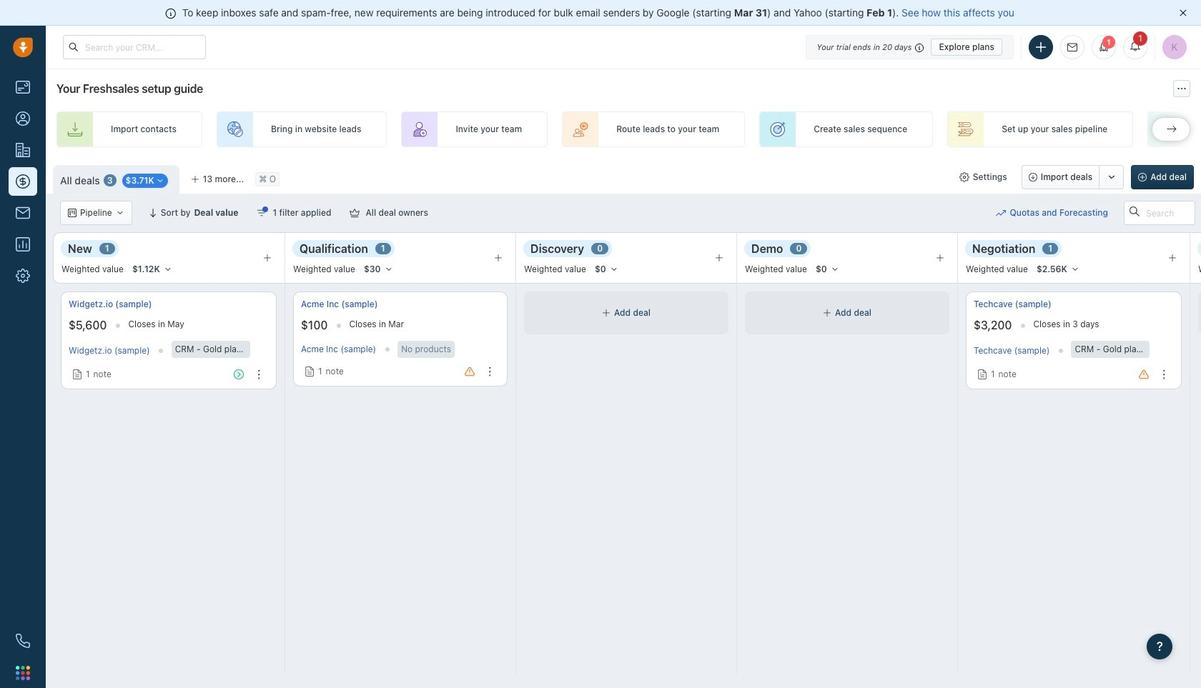 Task type: locate. For each thing, give the bounding box(es) containing it.
phone image
[[16, 634, 30, 649]]

phone element
[[9, 627, 37, 656]]

freshworks switcher image
[[16, 666, 30, 681]]

close image
[[1180, 9, 1187, 16]]

send email image
[[1068, 43, 1078, 52]]

container_wx8msf4aqz5i3rn1 image
[[68, 209, 77, 217], [602, 309, 611, 318], [72, 370, 82, 380], [978, 370, 988, 380]]

Search your CRM... text field
[[63, 35, 206, 59]]

Search field
[[1124, 201, 1196, 225]]

group
[[1022, 165, 1124, 190]]

container_wx8msf4aqz5i3rn1 image
[[960, 172, 970, 182], [156, 177, 164, 185], [257, 208, 267, 218], [350, 208, 360, 218], [997, 208, 1007, 218], [116, 209, 124, 217], [823, 309, 832, 318], [305, 367, 315, 377]]



